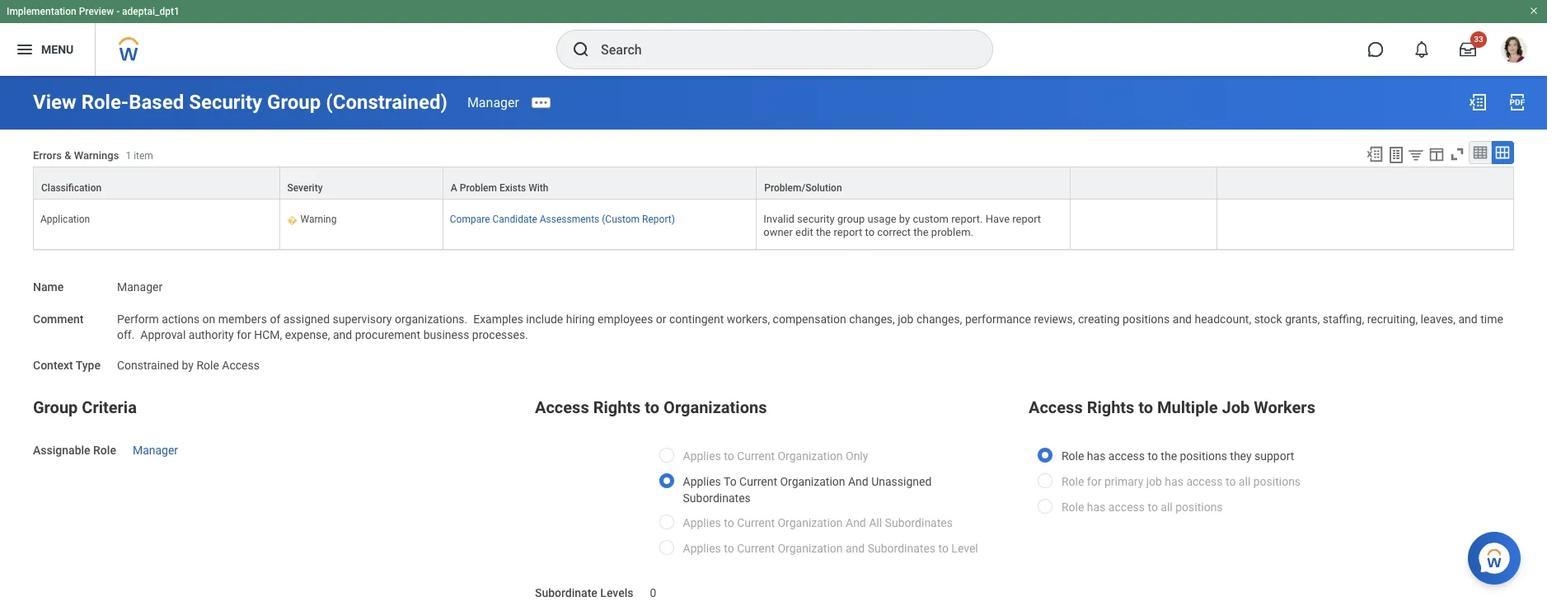 Task type: vqa. For each thing, say whether or not it's contained in the screenshot.
'More' associated with "View Open Cases by Status and Service Team" element
no



Task type: describe. For each thing, give the bounding box(es) containing it.
candidate
[[493, 214, 537, 225]]

contingent
[[670, 312, 724, 326]]

support
[[1255, 450, 1295, 463]]

owner
[[764, 226, 793, 238]]

performance
[[966, 312, 1032, 326]]

access for the
[[1109, 450, 1146, 463]]

problem.
[[932, 226, 974, 238]]

notifications large image
[[1414, 41, 1431, 58]]

creating
[[1079, 312, 1120, 326]]

comment
[[33, 312, 84, 326]]

manager link for view role-based security group (constrained)
[[468, 94, 520, 110]]

errors & warnings 1 item
[[33, 150, 153, 162]]

problem/solution button
[[757, 167, 1070, 199]]

0 vertical spatial group
[[267, 91, 321, 114]]

organization for subordinates
[[778, 542, 843, 555]]

procurement
[[355, 328, 421, 341]]

implementation
[[7, 6, 76, 17]]

export to excel image
[[1469, 92, 1489, 112]]

role-
[[81, 91, 129, 114]]

justify image
[[15, 40, 35, 59]]

authority
[[189, 328, 234, 341]]

compensation
[[773, 312, 847, 326]]

role inside context type element
[[197, 359, 219, 372]]

report.
[[952, 213, 983, 225]]

stock
[[1255, 312, 1283, 326]]

role for role for primary job has access to all positions
[[1062, 475, 1085, 488]]

0 horizontal spatial all
[[1161, 501, 1173, 514]]

role has access to all positions
[[1062, 501, 1224, 514]]

application element
[[40, 210, 90, 225]]

compare candidate assessments (custom report)
[[450, 214, 675, 225]]

report)
[[643, 214, 675, 225]]

compare candidate assessments (custom report) link
[[450, 210, 675, 225]]

type
[[76, 359, 101, 372]]

fullscreen image
[[1449, 145, 1467, 163]]

2 changes, from the left
[[917, 312, 963, 326]]

based
[[129, 91, 184, 114]]

role inside group criteria group
[[93, 444, 116, 457]]

manager link for assignable role
[[133, 440, 178, 457]]

business
[[424, 328, 470, 341]]

profile logan mcneil image
[[1502, 36, 1528, 66]]

usage
[[868, 213, 897, 225]]

implementation preview -   adeptai_dpt1
[[7, 6, 180, 17]]

close environment banner image
[[1530, 6, 1540, 16]]

only
[[846, 450, 869, 463]]

and for all
[[846, 516, 867, 530]]

access for access rights to organizations
[[535, 398, 589, 417]]

a problem exists with button
[[444, 167, 756, 199]]

context
[[33, 359, 73, 372]]

exists
[[500, 182, 526, 194]]

manager for assignable role
[[133, 444, 178, 457]]

or
[[656, 312, 667, 326]]

access rights to multiple job workers button
[[1029, 398, 1316, 417]]

expand table image
[[1495, 144, 1512, 161]]

severity button
[[280, 167, 443, 199]]

context type element
[[117, 349, 260, 374]]

33 button
[[1451, 31, 1488, 68]]

criteria
[[82, 398, 137, 417]]

warnings
[[74, 150, 119, 162]]

applies for applies to current organization and all subordinates
[[683, 516, 721, 530]]

compare
[[450, 214, 490, 225]]

with
[[529, 182, 549, 194]]

1 horizontal spatial report
[[1013, 213, 1042, 225]]

for inside the "access rights to multiple job workers" group
[[1088, 475, 1102, 488]]

-
[[116, 6, 120, 17]]

multiple
[[1158, 398, 1219, 417]]

members
[[218, 312, 267, 326]]

by inside context type element
[[182, 359, 194, 372]]

a problem exists with
[[451, 182, 549, 194]]

menu
[[41, 43, 74, 56]]

the inside group
[[1161, 450, 1178, 463]]

actions
[[162, 312, 200, 326]]

0 vertical spatial all
[[1239, 475, 1251, 488]]

applies for applies to current organization only
[[683, 450, 721, 463]]

group
[[838, 213, 865, 225]]

manager for view role-based security group (constrained)
[[468, 94, 520, 110]]

organizations.
[[395, 312, 468, 326]]

constrained
[[117, 359, 179, 372]]

view
[[33, 91, 76, 114]]

assignable
[[33, 444, 90, 457]]

all
[[869, 516, 883, 530]]

Search Workday  search field
[[601, 31, 959, 68]]

organization for all
[[778, 516, 843, 530]]

correct
[[878, 226, 911, 238]]

1 changes, from the left
[[850, 312, 895, 326]]

search image
[[572, 40, 591, 59]]

employees
[[598, 312, 653, 326]]

access rights to organizations
[[535, 398, 767, 417]]

rights for organizations
[[594, 398, 641, 417]]

examples
[[474, 312, 524, 326]]

and left time
[[1459, 312, 1479, 326]]

context type
[[33, 359, 101, 372]]

row inside view role-based security group (constrained) main content
[[33, 167, 1515, 200]]

access rights to organizations button
[[535, 398, 767, 417]]

view printable version (pdf) image
[[1508, 92, 1528, 112]]

and for unassigned
[[849, 475, 869, 488]]

select to filter grid data image
[[1408, 146, 1426, 163]]

levels
[[601, 586, 634, 600]]

adeptai_dpt1
[[122, 6, 180, 17]]

time
[[1481, 312, 1504, 326]]

33
[[1475, 35, 1484, 44]]

2 vertical spatial subordinates
[[868, 542, 936, 555]]

positions down support
[[1254, 475, 1301, 488]]

1
[[126, 150, 131, 162]]

invalid security group usage by custom report. have report owner edit the report to correct the problem. row
[[33, 200, 1515, 250]]

application
[[40, 214, 90, 225]]

1 vertical spatial has
[[1166, 475, 1184, 488]]

current for applies to current organization and all subordinates
[[737, 516, 775, 530]]

subordinates for applies to current organization and unassigned subordinates
[[683, 492, 751, 505]]

applies to current organization and unassigned subordinates
[[683, 475, 932, 505]]

job inside perform actions on members of assigned supervisory organizations.  examples include hiring employees or contingent workers, compensation changes, job changes, performance reviews, creating positions and headcount, stock grants, staffing, recruiting, leaves, and time off.  approval authority for hcm, expense, and procurement business processes.
[[898, 312, 914, 326]]

job
[[1223, 398, 1250, 417]]

hiring
[[566, 312, 595, 326]]



Task type: locate. For each thing, give the bounding box(es) containing it.
organizations
[[664, 398, 767, 417]]

2 vertical spatial has
[[1088, 501, 1106, 514]]

and left "all"
[[846, 516, 867, 530]]

1 horizontal spatial by
[[900, 213, 911, 225]]

toolbar inside view role-based security group (constrained) main content
[[1359, 141, 1515, 167]]

applies to current organization only
[[683, 450, 869, 463]]

1 applies from the top
[[683, 450, 721, 463]]

for inside perform actions on members of assigned supervisory organizations.  examples include hiring employees or contingent workers, compensation changes, job changes, performance reviews, creating positions and headcount, stock grants, staffing, recruiting, leaves, and time off.  approval authority for hcm, expense, and procurement business processes.
[[237, 328, 251, 341]]

recruiting,
[[1368, 312, 1419, 326]]

access inside access rights to organizations group
[[535, 398, 589, 417]]

security
[[189, 91, 262, 114]]

access for all
[[1109, 501, 1146, 514]]

current down the applies to current organization and all subordinates on the bottom
[[737, 542, 775, 555]]

table image
[[1473, 144, 1489, 161]]

leaves,
[[1421, 312, 1456, 326]]

group criteria button
[[33, 398, 137, 417]]

role for role has access to the positions they support
[[1062, 450, 1085, 463]]

the
[[816, 226, 832, 238], [914, 226, 929, 238], [1161, 450, 1178, 463]]

0 vertical spatial by
[[900, 213, 911, 225]]

custom
[[913, 213, 949, 225]]

0 horizontal spatial rights
[[594, 398, 641, 417]]

access rights to multiple job workers group
[[1029, 394, 1515, 529]]

positions up 'role for primary job has access to all positions'
[[1181, 450, 1228, 463]]

assignable role
[[33, 444, 116, 457]]

access rights to organizations group
[[535, 394, 1013, 602]]

access for access rights to multiple job workers
[[1029, 398, 1083, 417]]

role for role has access to all positions
[[1062, 501, 1085, 514]]

by
[[900, 213, 911, 225], [182, 359, 194, 372]]

subordinates down to
[[683, 492, 751, 505]]

organization inside "applies to current organization and unassigned subordinates"
[[781, 475, 846, 488]]

a
[[451, 182, 458, 194]]

subordinate levels element
[[650, 577, 657, 601]]

toolbar
[[1359, 141, 1515, 167]]

include
[[526, 312, 563, 326]]

job inside group
[[1147, 475, 1163, 488]]

applies
[[683, 450, 721, 463], [683, 475, 721, 488], [683, 516, 721, 530], [683, 542, 721, 555]]

approval
[[140, 328, 186, 341]]

0 horizontal spatial for
[[237, 328, 251, 341]]

inbox large image
[[1461, 41, 1477, 58]]

0 horizontal spatial changes,
[[850, 312, 895, 326]]

2 horizontal spatial access
[[1029, 398, 1083, 417]]

and down the applies to current organization and all subordinates on the bottom
[[846, 542, 865, 555]]

1 vertical spatial job
[[1147, 475, 1163, 488]]

1 vertical spatial manager link
[[133, 440, 178, 457]]

current for applies to current organization only
[[737, 450, 775, 463]]

of
[[270, 312, 281, 326]]

applies for applies to current organization and subordinates to level
[[683, 542, 721, 555]]

organization for unassigned
[[781, 475, 846, 488]]

1 horizontal spatial all
[[1239, 475, 1251, 488]]

severity
[[287, 182, 323, 194]]

to
[[724, 475, 737, 488]]

access down role has access to the positions they support
[[1187, 475, 1223, 488]]

access down primary
[[1109, 501, 1146, 514]]

headcount,
[[1195, 312, 1252, 326]]

edit
[[796, 226, 814, 238]]

subordinates inside "applies to current organization and unassigned subordinates"
[[683, 492, 751, 505]]

for
[[237, 328, 251, 341], [1088, 475, 1102, 488]]

applies inside "applies to current organization and unassigned subordinates"
[[683, 475, 721, 488]]

report right have
[[1013, 213, 1042, 225]]

name element
[[117, 271, 163, 295]]

errors
[[33, 150, 62, 162]]

group inside group
[[33, 398, 78, 417]]

name
[[33, 280, 64, 294]]

current for applies to current organization and unassigned subordinates
[[740, 475, 778, 488]]

the down custom
[[914, 226, 929, 238]]

staffing,
[[1324, 312, 1365, 326]]

0 vertical spatial job
[[898, 312, 914, 326]]

subordinate levels
[[535, 586, 634, 600]]

group
[[267, 91, 321, 114], [33, 398, 78, 417]]

they
[[1231, 450, 1252, 463]]

group criteria group
[[33, 394, 519, 459]]

organization up applies to current organization and subordinates to level
[[778, 516, 843, 530]]

(custom
[[602, 214, 640, 225]]

group down context
[[33, 398, 78, 417]]

1 horizontal spatial changes,
[[917, 312, 963, 326]]

manager
[[468, 94, 520, 110], [117, 280, 163, 294], [133, 444, 178, 457]]

hcm,
[[254, 328, 282, 341]]

access
[[222, 359, 260, 372], [535, 398, 589, 417], [1029, 398, 1083, 417]]

to inside invalid security group usage by custom report. have report owner edit the report to correct the problem.
[[866, 226, 875, 238]]

1 horizontal spatial job
[[1147, 475, 1163, 488]]

assigned
[[283, 312, 330, 326]]

expense,
[[285, 328, 330, 341]]

invalid security group usage by custom report. have report owner edit the report to correct the problem.
[[764, 213, 1044, 238]]

has for role has access to all positions
[[1088, 501, 1106, 514]]

1 vertical spatial all
[[1161, 501, 1173, 514]]

all down they
[[1239, 475, 1251, 488]]

0 vertical spatial and
[[849, 475, 869, 488]]

4 applies from the top
[[683, 542, 721, 555]]

1 horizontal spatial rights
[[1088, 398, 1135, 417]]

preview
[[79, 6, 114, 17]]

cell
[[1071, 200, 1218, 250], [1218, 200, 1515, 250]]

1 horizontal spatial group
[[267, 91, 321, 114]]

and left headcount,
[[1173, 312, 1193, 326]]

0 vertical spatial has
[[1088, 450, 1106, 463]]

subordinates for applies to current organization and all subordinates
[[885, 516, 953, 530]]

by up "correct"
[[900, 213, 911, 225]]

grants,
[[1286, 312, 1321, 326]]

subordinates right "all"
[[885, 516, 953, 530]]

1 vertical spatial manager
[[117, 280, 163, 294]]

click to view/edit grid preferences image
[[1428, 145, 1447, 163]]

warning element
[[301, 210, 337, 225]]

invalid
[[764, 213, 795, 225]]

current inside "applies to current organization and unassigned subordinates"
[[740, 475, 778, 488]]

0 vertical spatial manager
[[468, 94, 520, 110]]

group right security
[[267, 91, 321, 114]]

positions
[[1123, 312, 1171, 326], [1181, 450, 1228, 463], [1254, 475, 1301, 488], [1176, 501, 1224, 514]]

2 rights from the left
[[1088, 398, 1135, 417]]

the up 'role for primary job has access to all positions'
[[1161, 450, 1178, 463]]

1 vertical spatial for
[[1088, 475, 1102, 488]]

0 horizontal spatial job
[[898, 312, 914, 326]]

manager inside group criteria group
[[133, 444, 178, 457]]

severity image
[[287, 214, 297, 227]]

export to excel image
[[1367, 145, 1385, 163]]

has down role has access to the positions they support
[[1166, 475, 1184, 488]]

organization up "applies to current organization and unassigned subordinates" at the bottom of the page
[[778, 450, 843, 463]]

applies for applies to current organization and unassigned subordinates
[[683, 475, 721, 488]]

row containing classification
[[33, 167, 1515, 200]]

level
[[952, 542, 979, 555]]

current right to
[[740, 475, 778, 488]]

current down "applies to current organization and unassigned subordinates" at the bottom of the page
[[737, 516, 775, 530]]

and down only
[[849, 475, 869, 488]]

1 cell from the left
[[1071, 200, 1218, 250]]

1 horizontal spatial manager link
[[468, 94, 520, 110]]

role for primary job has access to all positions
[[1062, 475, 1301, 488]]

row
[[33, 167, 1515, 200]]

(constrained)
[[326, 91, 448, 114]]

1 vertical spatial by
[[182, 359, 194, 372]]

organization down the applies to current organization and all subordinates on the bottom
[[778, 542, 843, 555]]

0 horizontal spatial by
[[182, 359, 194, 372]]

unassigned
[[872, 475, 932, 488]]

1 horizontal spatial access
[[535, 398, 589, 417]]

view role-based security group (constrained) main content
[[0, 76, 1548, 611]]

item
[[134, 150, 153, 162]]

0 horizontal spatial access
[[222, 359, 260, 372]]

classification
[[41, 182, 102, 194]]

positions right creating
[[1123, 312, 1171, 326]]

1 horizontal spatial for
[[1088, 475, 1102, 488]]

1 vertical spatial and
[[846, 516, 867, 530]]

menu button
[[0, 23, 95, 76]]

constrained by role access
[[117, 359, 260, 372]]

0
[[650, 586, 657, 600]]

access inside the "access rights to multiple job workers" group
[[1029, 398, 1083, 417]]

0 horizontal spatial group
[[33, 398, 78, 417]]

2 vertical spatial manager
[[133, 444, 178, 457]]

2 horizontal spatial the
[[1161, 450, 1178, 463]]

0 vertical spatial for
[[237, 328, 251, 341]]

and
[[849, 475, 869, 488], [846, 516, 867, 530]]

the down security
[[816, 226, 832, 238]]

assessments
[[540, 214, 600, 225]]

export to worksheets image
[[1387, 145, 1407, 165]]

0 horizontal spatial report
[[834, 226, 863, 238]]

current for applies to current organization and subordinates to level
[[737, 542, 775, 555]]

and inside access rights to organizations group
[[846, 542, 865, 555]]

by inside invalid security group usage by custom report. have report owner edit the report to correct the problem.
[[900, 213, 911, 225]]

all down 'role for primary job has access to all positions'
[[1161, 501, 1173, 514]]

has for role has access to the positions they support
[[1088, 450, 1106, 463]]

2 cell from the left
[[1218, 200, 1515, 250]]

perform
[[117, 312, 159, 326]]

processes.
[[472, 328, 528, 341]]

subordinate
[[535, 586, 598, 600]]

0 horizontal spatial manager link
[[133, 440, 178, 457]]

report
[[1013, 213, 1042, 225], [834, 226, 863, 238]]

all
[[1239, 475, 1251, 488], [1161, 501, 1173, 514]]

0 vertical spatial manager link
[[468, 94, 520, 110]]

positions down 'role for primary job has access to all positions'
[[1176, 501, 1224, 514]]

0 vertical spatial subordinates
[[683, 492, 751, 505]]

and down supervisory
[[333, 328, 352, 341]]

workers,
[[727, 312, 770, 326]]

2 applies from the top
[[683, 475, 721, 488]]

supervisory
[[333, 312, 392, 326]]

has up primary
[[1088, 450, 1106, 463]]

problem/solution
[[765, 182, 843, 194]]

0 vertical spatial access
[[1109, 450, 1146, 463]]

menu banner
[[0, 0, 1548, 76]]

2 vertical spatial access
[[1109, 501, 1146, 514]]

rights inside the "access rights to multiple job workers" group
[[1088, 398, 1135, 417]]

positions inside perform actions on members of assigned supervisory organizations.  examples include hiring employees or contingent workers, compensation changes, job changes, performance reviews, creating positions and headcount, stock grants, staffing, recruiting, leaves, and time off.  approval authority for hcm, expense, and procurement business processes.
[[1123, 312, 1171, 326]]

1 horizontal spatial the
[[914, 226, 929, 238]]

access up primary
[[1109, 450, 1146, 463]]

has down primary
[[1088, 501, 1106, 514]]

report down group
[[834, 226, 863, 238]]

changes, left performance on the bottom right of the page
[[917, 312, 963, 326]]

current up "applies to current organization and unassigned subordinates" at the bottom of the page
[[737, 450, 775, 463]]

for left primary
[[1088, 475, 1102, 488]]

perform actions on members of assigned supervisory organizations.  examples include hiring employees or contingent workers, compensation changes, job changes, performance reviews, creating positions and headcount, stock grants, staffing, recruiting, leaves, and time off.  approval authority for hcm, expense, and procurement business processes.
[[117, 312, 1507, 341]]

for down 'members'
[[237, 328, 251, 341]]

0 horizontal spatial the
[[816, 226, 832, 238]]

workers
[[1255, 398, 1316, 417]]

group criteria
[[33, 398, 137, 417]]

organization up the applies to current organization and all subordinates on the bottom
[[781, 475, 846, 488]]

1 vertical spatial access
[[1187, 475, 1223, 488]]

1 vertical spatial subordinates
[[885, 516, 953, 530]]

role has access to the positions they support
[[1062, 450, 1295, 463]]

access inside context type element
[[222, 359, 260, 372]]

rights
[[594, 398, 641, 417], [1088, 398, 1135, 417]]

rights for multiple
[[1088, 398, 1135, 417]]

applies to current organization and subordinates to level
[[683, 542, 979, 555]]

and inside "applies to current organization and unassigned subordinates"
[[849, 475, 869, 488]]

view role-based security group (constrained)
[[33, 91, 448, 114]]

3 applies from the top
[[683, 516, 721, 530]]

rights inside access rights to organizations group
[[594, 398, 641, 417]]

1 rights from the left
[[594, 398, 641, 417]]

by down "authority"
[[182, 359, 194, 372]]

manager link inside group criteria group
[[133, 440, 178, 457]]

0 vertical spatial report
[[1013, 213, 1042, 225]]

1 vertical spatial group
[[33, 398, 78, 417]]

changes, right compensation
[[850, 312, 895, 326]]

security
[[798, 213, 835, 225]]

organization
[[778, 450, 843, 463], [781, 475, 846, 488], [778, 516, 843, 530], [778, 542, 843, 555]]

1 vertical spatial report
[[834, 226, 863, 238]]

changes,
[[850, 312, 895, 326], [917, 312, 963, 326]]

subordinates down "all"
[[868, 542, 936, 555]]



